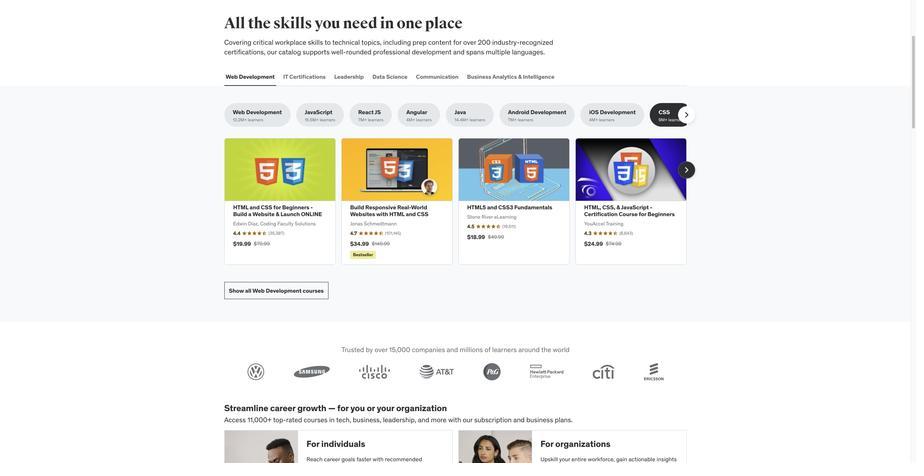 Task type: describe. For each thing, give the bounding box(es) containing it.
web for web development 12.2m+ learners
[[233, 109, 245, 116]]

javascript inside javascript 15.5m+ learners
[[305, 109, 333, 116]]

over inside covering critical workplace skills to technical topics, including prep content for over 200 industry-recognized certifications, our catalog supports well-rounded professional development and spans multiple languages.
[[464, 38, 477, 47]]

learners inside ios development 4m+ learners
[[599, 117, 615, 123]]

catalog
[[279, 47, 301, 56]]

beginners inside 'html, css, & javascript - certification course for beginners'
[[648, 211, 675, 218]]

course
[[619, 211, 638, 218]]

trusted by over 15,000 companies and millions of learners around the world
[[342, 346, 570, 354]]

covering critical workplace skills to technical topics, including prep content for over 200 industry-recognized certifications, our catalog supports well-rounded professional development and spans multiple languages.
[[224, 38, 554, 56]]

fundamentals
[[515, 204, 553, 211]]

js
[[375, 109, 381, 116]]

css 9m+ learners
[[659, 109, 685, 123]]

0 vertical spatial in
[[380, 14, 394, 33]]

actionable
[[629, 456, 656, 463]]

workforce,
[[588, 456, 615, 463]]

data
[[373, 73, 385, 80]]

prep
[[413, 38, 427, 47]]

volkswagen logo image
[[247, 363, 264, 381]]

1 vertical spatial over
[[375, 346, 388, 354]]

data science
[[373, 73, 408, 80]]

communication
[[416, 73, 459, 80]]

for inside 'html, css, & javascript - certification course for beginners'
[[639, 211, 647, 218]]

show
[[229, 287, 244, 294]]

a
[[248, 211, 252, 218]]

streamline career growth — for you or your organization access 11,000+ top-rated courses in tech, business, leadership, and more with our subscription and business plans.
[[224, 403, 573, 424]]

organization
[[396, 403, 447, 414]]

place
[[425, 14, 463, 33]]

certifications
[[290, 73, 326, 80]]

communication button
[[415, 68, 460, 85]]

with inside streamline career growth — for you or your organization access 11,000+ top-rated courses in tech, business, leadership, and more with our subscription and business plans.
[[449, 416, 461, 424]]

it certifications button
[[282, 68, 327, 85]]

development for android development 7m+ learners
[[531, 109, 567, 116]]

development for web development
[[239, 73, 275, 80]]

show all web development courses link
[[224, 282, 329, 299]]

critical
[[253, 38, 274, 47]]

languages.
[[512, 47, 545, 56]]

online
[[301, 211, 322, 218]]

faster
[[357, 456, 372, 463]]

to
[[325, 38, 331, 47]]

topic filters element
[[224, 103, 696, 127]]

access
[[224, 416, 246, 424]]

angular
[[407, 109, 427, 116]]

business,
[[353, 416, 382, 424]]

- inside html and css for beginners - build a website & launch online
[[311, 204, 313, 211]]

you inside streamline career growth — for you or your organization access 11,000+ top-rated courses in tech, business, leadership, and more with our subscription and business plans.
[[351, 403, 365, 414]]

certification
[[585, 211, 618, 218]]

leadership
[[334, 73, 364, 80]]

of
[[485, 346, 491, 354]]

reach career goals faster with recommended
[[307, 456, 429, 463]]

business
[[467, 73, 492, 80]]

4m+ inside angular 4m+ learners
[[407, 117, 415, 123]]

in inside streamline career growth — for you or your organization access 11,000+ top-rated courses in tech, business, leadership, and more with our subscription and business plans.
[[329, 416, 335, 424]]

supports
[[303, 47, 330, 56]]

career for reach
[[324, 456, 340, 463]]

for individuals
[[307, 439, 365, 450]]

next image for carousel element
[[681, 164, 693, 176]]

certifications,
[[224, 47, 266, 56]]

business
[[527, 416, 554, 424]]

content
[[429, 38, 452, 47]]

data science button
[[371, 68, 409, 85]]

11,000+
[[248, 416, 272, 424]]

ericsson logo image
[[644, 363, 664, 381]]

streamline
[[224, 403, 268, 414]]

real-
[[398, 204, 411, 211]]

individuals
[[322, 439, 365, 450]]

need
[[343, 14, 378, 33]]

build inside html and css for beginners - build a website & launch online
[[233, 211, 247, 218]]

html inside html and css for beginners - build a website & launch online
[[233, 204, 249, 211]]

around
[[519, 346, 540, 354]]

development
[[412, 47, 452, 56]]

all the skills you need in one place
[[224, 14, 463, 33]]

android
[[508, 109, 530, 116]]

web development 12.2m+ learners
[[233, 109, 282, 123]]

android development 7m+ learners
[[508, 109, 567, 123]]

gain
[[617, 456, 628, 463]]

with inside "build responsive real-world websites with html and css"
[[377, 211, 388, 218]]

professional
[[373, 47, 411, 56]]

or
[[367, 403, 375, 414]]

att&t logo image
[[420, 365, 454, 379]]

science
[[386, 73, 408, 80]]

learners inside java 14.4m+ learners
[[470, 117, 486, 123]]

organizations
[[556, 439, 611, 450]]

react
[[358, 109, 374, 116]]

learners inside css 9m+ learners
[[669, 117, 685, 123]]

including
[[384, 38, 411, 47]]

build responsive real-world websites with html and css link
[[350, 204, 429, 218]]

world
[[411, 204, 427, 211]]

your inside streamline career growth — for you or your organization access 11,000+ top-rated courses in tech, business, leadership, and more with our subscription and business plans.
[[377, 403, 395, 414]]

procter & gamble logo image
[[484, 363, 501, 381]]

html,
[[585, 204, 602, 211]]

and inside html and css for beginners - build a website & launch online
[[250, 204, 260, 211]]

html, css, & javascript - certification course for beginners
[[585, 204, 675, 218]]

workplace
[[275, 38, 306, 47]]

0 vertical spatial you
[[315, 14, 341, 33]]

intelligence
[[523, 73, 555, 80]]



Task type: vqa. For each thing, say whether or not it's contained in the screenshot.
certifications,
yes



Task type: locate. For each thing, give the bounding box(es) containing it.
in up 'including'
[[380, 14, 394, 33]]

our left subscription at the bottom of page
[[463, 416, 473, 424]]

css
[[659, 109, 670, 116], [261, 204, 272, 211], [417, 211, 429, 218]]

1 horizontal spatial html
[[390, 211, 405, 218]]

recommended
[[385, 456, 422, 463]]

covering
[[224, 38, 252, 47]]

4m+ down angular
[[407, 117, 415, 123]]

skills up supports
[[308, 38, 323, 47]]

upskill
[[541, 456, 558, 463]]

in down —
[[329, 416, 335, 424]]

build
[[350, 204, 364, 211], [233, 211, 247, 218]]

7m+ inside android development 7m+ learners
[[508, 117, 517, 123]]

0 horizontal spatial build
[[233, 211, 247, 218]]

2 horizontal spatial css
[[659, 109, 670, 116]]

career inside streamline career growth — for you or your organization access 11,000+ top-rated courses in tech, business, leadership, and more with our subscription and business plans.
[[270, 403, 296, 414]]

0 vertical spatial with
[[377, 211, 388, 218]]

0 vertical spatial career
[[270, 403, 296, 414]]

for inside streamline career growth — for you or your organization access 11,000+ top-rated courses in tech, business, leadership, and more with our subscription and business plans.
[[338, 403, 349, 414]]

4m+ inside ios development 4m+ learners
[[590, 117, 598, 123]]

millions
[[460, 346, 483, 354]]

the up critical
[[248, 14, 271, 33]]

for right "content"
[[454, 38, 462, 47]]

html, css, & javascript - certification course for beginners link
[[585, 204, 675, 218]]

1 vertical spatial skills
[[308, 38, 323, 47]]

with
[[377, 211, 388, 218], [449, 416, 461, 424], [373, 456, 384, 463]]

launch
[[281, 211, 300, 218]]

1 horizontal spatial you
[[351, 403, 365, 414]]

1 horizontal spatial in
[[380, 14, 394, 33]]

web development button
[[224, 68, 276, 85]]

& inside html and css for beginners - build a website & launch online
[[276, 211, 280, 218]]

0 horizontal spatial in
[[329, 416, 335, 424]]

1 vertical spatial courses
[[304, 416, 328, 424]]

development down certifications,
[[239, 73, 275, 80]]

web for web development
[[226, 73, 238, 80]]

learners inside react js 7m+ learners
[[368, 117, 384, 123]]

well-
[[332, 47, 346, 56]]

for inside html and css for beginners - build a website & launch online
[[274, 204, 281, 211]]

1 horizontal spatial career
[[324, 456, 340, 463]]

2 - from the left
[[650, 204, 653, 211]]

samsung logo image
[[294, 366, 330, 378]]

0 horizontal spatial css
[[261, 204, 272, 211]]

insights
[[657, 456, 677, 463]]

1 horizontal spatial your
[[560, 456, 571, 463]]

- right launch on the top of the page
[[311, 204, 313, 211]]

with right websites
[[377, 211, 388, 218]]

0 horizontal spatial the
[[248, 14, 271, 33]]

leadership,
[[383, 416, 417, 424]]

goals
[[342, 456, 355, 463]]

html5 and css3 fundamentals link
[[468, 204, 553, 211]]

upskill your entire workforce, gain actionable insights
[[541, 456, 677, 463]]

& inside 'html, css, & javascript - certification course for beginners'
[[617, 204, 621, 211]]

- right course
[[650, 204, 653, 211]]

0 horizontal spatial for
[[307, 439, 320, 450]]

1 vertical spatial javascript
[[622, 204, 649, 211]]

industry-
[[493, 38, 520, 47]]

2 vertical spatial with
[[373, 456, 384, 463]]

analytics
[[493, 73, 517, 80]]

0 horizontal spatial over
[[375, 346, 388, 354]]

rounded
[[346, 47, 372, 56]]

for for for individuals
[[307, 439, 320, 450]]

next image for topic filters element
[[681, 109, 693, 121]]

0 horizontal spatial 7m+
[[358, 117, 367, 123]]

web up 12.2m+
[[233, 109, 245, 116]]

learners inside android development 7m+ learners
[[518, 117, 534, 123]]

0 vertical spatial our
[[267, 47, 277, 56]]

1 4m+ from the left
[[407, 117, 415, 123]]

more
[[431, 416, 447, 424]]

1 for from the left
[[307, 439, 320, 450]]

learners inside "web development 12.2m+ learners"
[[248, 117, 264, 123]]

0 horizontal spatial javascript
[[305, 109, 333, 116]]

for
[[307, 439, 320, 450], [541, 439, 554, 450]]

1 vertical spatial in
[[329, 416, 335, 424]]

& right analytics in the top of the page
[[519, 73, 522, 80]]

web inside "button"
[[226, 73, 238, 80]]

2 vertical spatial web
[[253, 287, 265, 294]]

development inside android development 7m+ learners
[[531, 109, 567, 116]]

& inside button
[[519, 73, 522, 80]]

spans
[[467, 47, 485, 56]]

over right by
[[375, 346, 388, 354]]

html left world
[[390, 211, 405, 218]]

1 horizontal spatial for
[[541, 439, 554, 450]]

1 horizontal spatial the
[[541, 346, 551, 354]]

and inside covering critical workplace skills to technical topics, including prep content for over 200 industry-recognized certifications, our catalog supports well-rounded professional development and spans multiple languages.
[[454, 47, 465, 56]]

- inside 'html, css, & javascript - certification course for beginners'
[[650, 204, 653, 211]]

with right faster
[[373, 456, 384, 463]]

angular 4m+ learners
[[407, 109, 432, 123]]

0 vertical spatial skills
[[274, 14, 312, 33]]

1 horizontal spatial over
[[464, 38, 477, 47]]

companies
[[412, 346, 445, 354]]

development right ios
[[600, 109, 636, 116]]

javascript inside 'html, css, & javascript - certification course for beginners'
[[622, 204, 649, 211]]

4m+
[[407, 117, 415, 123], [590, 117, 598, 123]]

skills inside covering critical workplace skills to technical topics, including prep content for over 200 industry-recognized certifications, our catalog supports well-rounded professional development and spans multiple languages.
[[308, 38, 323, 47]]

with right more
[[449, 416, 461, 424]]

0 horizontal spatial career
[[270, 403, 296, 414]]

our inside covering critical workplace skills to technical topics, including prep content for over 200 industry-recognized certifications, our catalog supports well-rounded professional development and spans multiple languages.
[[267, 47, 277, 56]]

7m+ inside react js 7m+ learners
[[358, 117, 367, 123]]

0 vertical spatial courses
[[303, 287, 324, 294]]

career up top-
[[270, 403, 296, 414]]

for for for organizations
[[541, 439, 554, 450]]

web right all
[[253, 287, 265, 294]]

rated
[[286, 416, 302, 424]]

beginners right website
[[282, 204, 310, 211]]

for up reach
[[307, 439, 320, 450]]

over
[[464, 38, 477, 47], [375, 346, 388, 354]]

our down critical
[[267, 47, 277, 56]]

development right android
[[531, 109, 567, 116]]

0 horizontal spatial html
[[233, 204, 249, 211]]

you up to
[[315, 14, 341, 33]]

1 horizontal spatial 4m+
[[590, 117, 598, 123]]

subscription
[[475, 416, 512, 424]]

0 vertical spatial web
[[226, 73, 238, 80]]

7m+ for android development
[[508, 117, 517, 123]]

7m+ for react js
[[358, 117, 367, 123]]

leadership button
[[333, 68, 366, 85]]

2 horizontal spatial &
[[617, 204, 621, 211]]

1 horizontal spatial 7m+
[[508, 117, 517, 123]]

0 vertical spatial the
[[248, 14, 271, 33]]

website
[[253, 211, 275, 218]]

citi logo image
[[593, 365, 615, 379]]

1 vertical spatial career
[[324, 456, 340, 463]]

1 horizontal spatial beginners
[[648, 211, 675, 218]]

html and css for beginners - build a website & launch online link
[[233, 204, 322, 218]]

career for streamline
[[270, 403, 296, 414]]

1 horizontal spatial css
[[417, 211, 429, 218]]

1 vertical spatial web
[[233, 109, 245, 116]]

business analytics & intelligence button
[[466, 68, 556, 85]]

hewlett packard enterprise logo image
[[530, 365, 564, 379]]

for organizations
[[541, 439, 611, 450]]

& left launch on the top of the page
[[276, 211, 280, 218]]

development inside "button"
[[239, 73, 275, 80]]

career down for individuals
[[324, 456, 340, 463]]

all
[[245, 287, 252, 294]]

html and css for beginners - build a website & launch online
[[233, 204, 322, 218]]

ios
[[590, 109, 599, 116]]

0 horizontal spatial beginners
[[282, 204, 310, 211]]

java 14.4m+ learners
[[455, 109, 486, 123]]

topics,
[[362, 38, 382, 47]]

beginners
[[282, 204, 310, 211], [648, 211, 675, 218]]

0 vertical spatial next image
[[681, 109, 693, 121]]

javascript 15.5m+ learners
[[305, 109, 336, 123]]

show all web development courses
[[229, 287, 324, 294]]

2 for from the left
[[541, 439, 554, 450]]

ios development 4m+ learners
[[590, 109, 636, 123]]

1 7m+ from the left
[[358, 117, 367, 123]]

learners
[[248, 117, 264, 123], [320, 117, 336, 123], [368, 117, 384, 123], [416, 117, 432, 123], [470, 117, 486, 123], [518, 117, 534, 123], [599, 117, 615, 123], [669, 117, 685, 123], [492, 346, 517, 354]]

html5
[[468, 204, 486, 211]]

1 horizontal spatial &
[[519, 73, 522, 80]]

css inside html and css for beginners - build a website & launch online
[[261, 204, 272, 211]]

for up upskill
[[541, 439, 554, 450]]

0 horizontal spatial 4m+
[[407, 117, 415, 123]]

7m+ down react
[[358, 117, 367, 123]]

1 vertical spatial with
[[449, 416, 461, 424]]

courses inside streamline career growth — for you or your organization access 11,000+ top-rated courses in tech, business, leadership, and more with our subscription and business plans.
[[304, 416, 328, 424]]

java
[[455, 109, 466, 116]]

all
[[224, 14, 245, 33]]

12.2m+
[[233, 117, 247, 123]]

1 - from the left
[[311, 204, 313, 211]]

websites
[[350, 211, 375, 218]]

skills
[[274, 14, 312, 33], [308, 38, 323, 47]]

learners inside angular 4m+ learners
[[416, 117, 432, 123]]

entire
[[572, 456, 587, 463]]

9m+
[[659, 117, 668, 123]]

1 vertical spatial the
[[541, 346, 551, 354]]

plans.
[[555, 416, 573, 424]]

for right course
[[639, 211, 647, 218]]

14.4m+
[[455, 117, 469, 123]]

next image
[[681, 109, 693, 121], [681, 164, 693, 176]]

build left the a
[[233, 211, 247, 218]]

1 horizontal spatial javascript
[[622, 204, 649, 211]]

7m+ down android
[[508, 117, 517, 123]]

beginners right course
[[648, 211, 675, 218]]

css right the a
[[261, 204, 272, 211]]

css,
[[603, 204, 616, 211]]

carousel element
[[224, 138, 696, 265]]

html inside "build responsive real-world websites with html and css"
[[390, 211, 405, 218]]

0 horizontal spatial -
[[311, 204, 313, 211]]

trusted
[[342, 346, 364, 354]]

career
[[270, 403, 296, 414], [324, 456, 340, 463]]

html left website
[[233, 204, 249, 211]]

your inside upskill your entire workforce, gain actionable insights
[[560, 456, 571, 463]]

4m+ down ios
[[590, 117, 598, 123]]

—
[[328, 403, 336, 414]]

technical
[[333, 38, 360, 47]]

development right all
[[266, 287, 302, 294]]

you left the or
[[351, 403, 365, 414]]

next image inside topic filters element
[[681, 109, 693, 121]]

css up '9m+'
[[659, 109, 670, 116]]

cisco logo image
[[359, 365, 390, 379]]

development for web development 12.2m+ learners
[[246, 109, 282, 116]]

development up 12.2m+
[[246, 109, 282, 116]]

web inside "web development 12.2m+ learners"
[[233, 109, 245, 116]]

your right the or
[[377, 403, 395, 414]]

one
[[397, 14, 423, 33]]

1 horizontal spatial -
[[650, 204, 653, 211]]

1 next image from the top
[[681, 109, 693, 121]]

0 vertical spatial over
[[464, 38, 477, 47]]

your left entire
[[560, 456, 571, 463]]

& right css,
[[617, 204, 621, 211]]

0 vertical spatial javascript
[[305, 109, 333, 116]]

& for javascript
[[617, 204, 621, 211]]

1 vertical spatial next image
[[681, 164, 693, 176]]

& for intelligence
[[519, 73, 522, 80]]

0 horizontal spatial our
[[267, 47, 277, 56]]

1 vertical spatial you
[[351, 403, 365, 414]]

by
[[366, 346, 373, 354]]

15.5m+
[[305, 117, 319, 123]]

for right —
[[338, 403, 349, 414]]

build left "responsive"
[[350, 204, 364, 211]]

0 horizontal spatial you
[[315, 14, 341, 33]]

next image inside carousel element
[[681, 164, 693, 176]]

html5 and css3 fundamentals
[[468, 204, 553, 211]]

recognized
[[520, 38, 554, 47]]

0 horizontal spatial &
[[276, 211, 280, 218]]

and inside "build responsive real-world websites with html and css"
[[406, 211, 416, 218]]

0 horizontal spatial your
[[377, 403, 395, 414]]

web down certifications,
[[226, 73, 238, 80]]

for right the a
[[274, 204, 281, 211]]

responsive
[[366, 204, 396, 211]]

1 horizontal spatial our
[[463, 416, 473, 424]]

learners inside javascript 15.5m+ learners
[[320, 117, 336, 123]]

over up the spans
[[464, 38, 477, 47]]

multiple
[[486, 47, 511, 56]]

200
[[478, 38, 491, 47]]

for
[[454, 38, 462, 47], [274, 204, 281, 211], [639, 211, 647, 218], [338, 403, 349, 414]]

-
[[311, 204, 313, 211], [650, 204, 653, 211]]

2 next image from the top
[[681, 164, 693, 176]]

it certifications
[[283, 73, 326, 80]]

2 7m+ from the left
[[508, 117, 517, 123]]

web development
[[226, 73, 275, 80]]

css inside "build responsive real-world websites with html and css"
[[417, 211, 429, 218]]

top-
[[273, 416, 286, 424]]

development inside "web development 12.2m+ learners"
[[246, 109, 282, 116]]

0 vertical spatial your
[[377, 403, 395, 414]]

development for ios development 4m+ learners
[[600, 109, 636, 116]]

the left world
[[541, 346, 551, 354]]

15,000
[[389, 346, 410, 354]]

1 horizontal spatial build
[[350, 204, 364, 211]]

javascript up 15.5m+
[[305, 109, 333, 116]]

css inside css 9m+ learners
[[659, 109, 670, 116]]

for inside covering critical workplace skills to technical topics, including prep content for over 200 industry-recognized certifications, our catalog supports well-rounded professional development and spans multiple languages.
[[454, 38, 462, 47]]

css right real-
[[417, 211, 429, 218]]

build inside "build responsive real-world websites with html and css"
[[350, 204, 364, 211]]

1 vertical spatial our
[[463, 416, 473, 424]]

beginners inside html and css for beginners - build a website & launch online
[[282, 204, 310, 211]]

development inside ios development 4m+ learners
[[600, 109, 636, 116]]

2 4m+ from the left
[[590, 117, 598, 123]]

career inside reach career goals faster with recommended
[[324, 456, 340, 463]]

javascript right css,
[[622, 204, 649, 211]]

our inside streamline career growth — for you or your organization access 11,000+ top-rated courses in tech, business, leadership, and more with our subscription and business plans.
[[463, 416, 473, 424]]

courses
[[303, 287, 324, 294], [304, 416, 328, 424]]

skills up workplace
[[274, 14, 312, 33]]

with inside reach career goals faster with recommended
[[373, 456, 384, 463]]

css3
[[499, 204, 513, 211]]

1 vertical spatial your
[[560, 456, 571, 463]]



